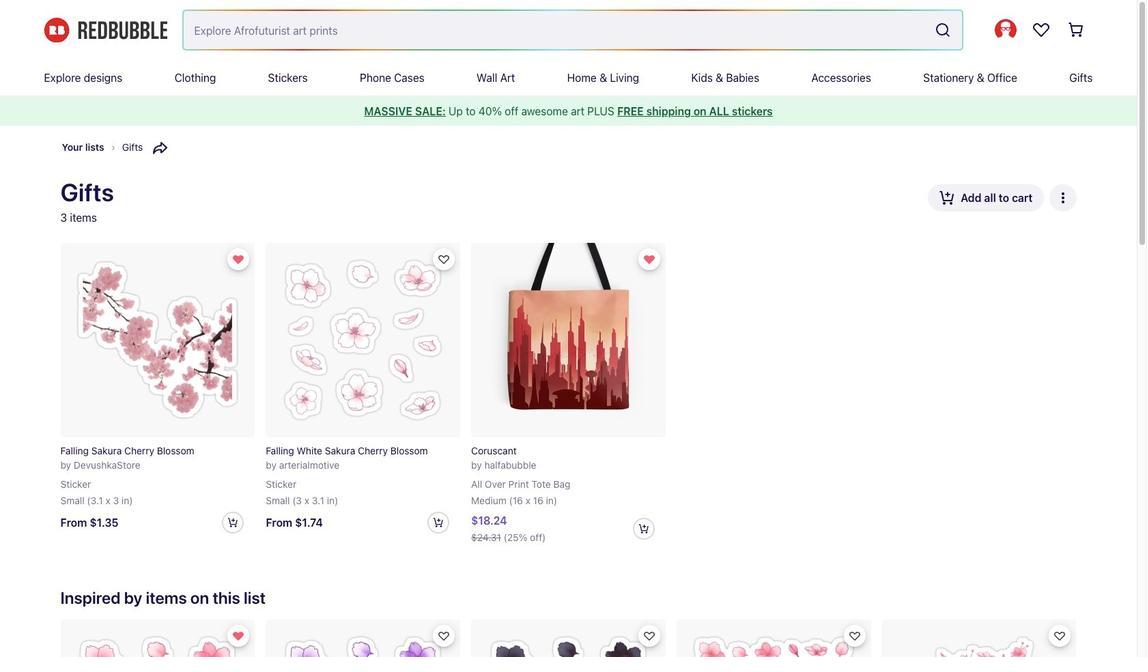 Task type: vqa. For each thing, say whether or not it's contained in the screenshot.
password field
no



Task type: locate. For each thing, give the bounding box(es) containing it.
4 menu item from the left
[[360, 60, 425, 96]]

menu item
[[44, 60, 122, 96], [175, 60, 216, 96], [268, 60, 308, 96], [360, 60, 425, 96], [477, 60, 515, 96], [567, 60, 639, 96], [692, 60, 760, 96], [812, 60, 872, 96], [924, 60, 1018, 96], [1070, 60, 1093, 96]]

6 menu item from the left
[[567, 60, 639, 96]]

9 menu item from the left
[[924, 60, 1018, 96]]

None field
[[183, 11, 962, 49]]

menu bar
[[44, 60, 1093, 96]]

7 menu item from the left
[[692, 60, 760, 96]]



Task type: describe. For each thing, give the bounding box(es) containing it.
5 menu item from the left
[[477, 60, 515, 96]]

3 menu item from the left
[[268, 60, 308, 96]]

10 menu item from the left
[[1070, 60, 1093, 96]]

1 menu item from the left
[[44, 60, 122, 96]]

2 menu item from the left
[[175, 60, 216, 96]]

Search term search field
[[183, 11, 929, 49]]

8 menu item from the left
[[812, 60, 872, 96]]



